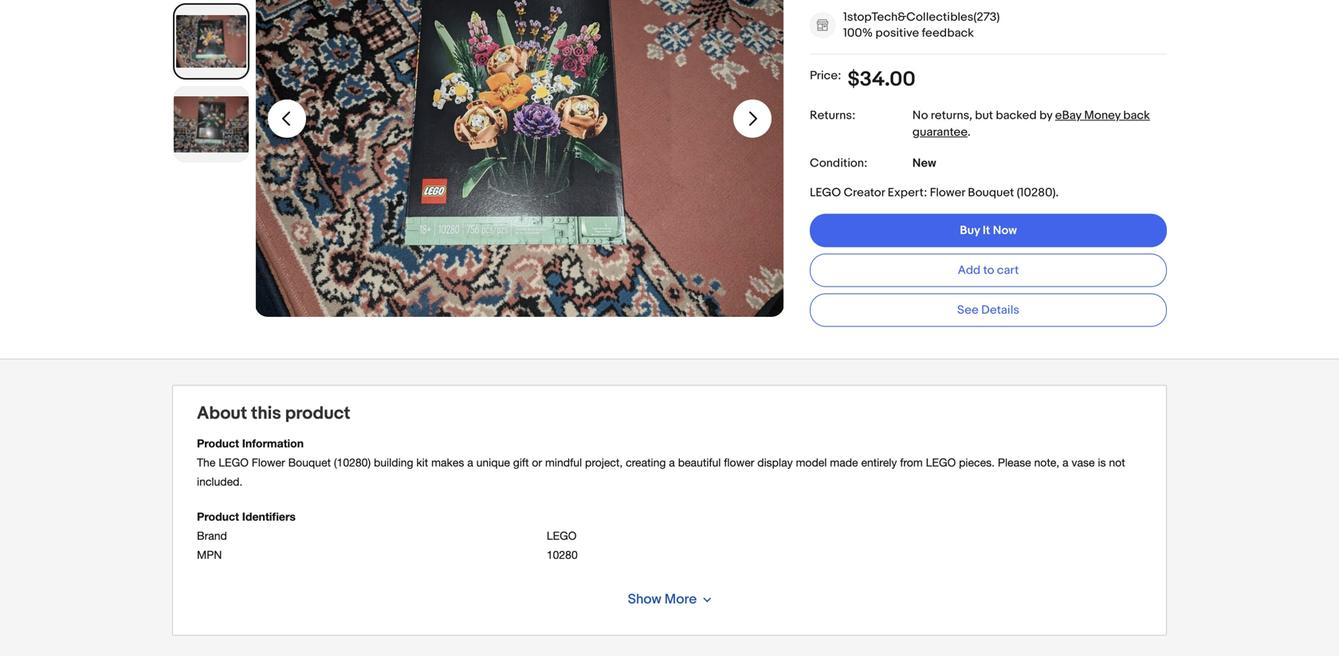 Task type: locate. For each thing, give the bounding box(es) containing it.
creator
[[844, 186, 885, 200]]

picture 1 of 2 image
[[175, 5, 248, 78]]

lego up 10280
[[547, 530, 577, 543]]

returns:
[[810, 108, 855, 123]]

more
[[665, 592, 697, 609]]

(10280)
[[334, 457, 371, 470]]

0 vertical spatial flower
[[930, 186, 965, 200]]

a right the creating
[[669, 457, 675, 470]]

add to cart link
[[810, 254, 1167, 287]]

but
[[975, 108, 993, 123]]

brand
[[197, 530, 227, 543]]

1 vertical spatial flower
[[252, 457, 285, 470]]

1 horizontal spatial flower
[[930, 186, 965, 200]]

cart
[[997, 263, 1019, 278]]

lego down condition:
[[810, 186, 841, 200]]

flower down information
[[252, 457, 285, 470]]

flower down new
[[930, 186, 965, 200]]

a left vase
[[1063, 457, 1069, 470]]

lego
[[810, 186, 841, 200], [219, 457, 249, 470], [926, 457, 956, 470], [547, 530, 577, 543]]

lego right from
[[926, 457, 956, 470]]

1 horizontal spatial bouquet
[[968, 186, 1014, 200]]

flower inside the product information the lego flower bouquet (10280) building kit makes a unique gift or mindful project, creating a beautiful flower display model made entirely from lego pieces. please note, a vase is not included.
[[252, 457, 285, 470]]

2 product from the top
[[197, 511, 239, 524]]

bouquet up buy it now
[[968, 186, 1014, 200]]

.
[[968, 125, 971, 139]]

1 vertical spatial bouquet
[[288, 457, 331, 470]]

about
[[197, 403, 247, 425]]

no returns, but backed by
[[913, 108, 1055, 123]]

bouquet down information
[[288, 457, 331, 470]]

lego creator expert: flower bouquet (10280).
[[810, 186, 1059, 200]]

kit
[[416, 457, 428, 470]]

see
[[957, 303, 979, 318]]

product information the lego flower bouquet (10280) building kit makes a unique gift or mindful project, creating a beautiful flower display model made entirely from lego pieces. please note, a vase is not included.
[[197, 437, 1125, 489]]

0 vertical spatial product
[[197, 437, 239, 451]]

flower
[[930, 186, 965, 200], [252, 457, 285, 470]]

1 vertical spatial product
[[197, 511, 239, 524]]

note,
[[1034, 457, 1059, 470]]

1stoptech&collectibles(273) 100% positive feedback
[[843, 10, 1000, 40]]

mpn
[[197, 549, 222, 562]]

to
[[983, 263, 994, 278]]

pieces.
[[959, 457, 995, 470]]

0 horizontal spatial flower
[[252, 457, 285, 470]]

1 product from the top
[[197, 437, 239, 451]]

product inside the product information the lego flower bouquet (10280) building kit makes a unique gift or mindful project, creating a beautiful flower display model made entirely from lego pieces. please note, a vase is not included.
[[197, 437, 239, 451]]

model
[[796, 457, 827, 470]]

lego up included.
[[219, 457, 249, 470]]

money
[[1084, 108, 1121, 123]]

bouquet
[[968, 186, 1014, 200], [288, 457, 331, 470]]

the
[[197, 457, 215, 470]]

lego creator expert: flower bouquet (10280) - picture 1 of 2 image
[[255, 0, 784, 317]]

product for product information the lego flower bouquet (10280) building kit makes a unique gift or mindful project, creating a beautiful flower display model made entirely from lego pieces. please note, a vase is not included.
[[197, 437, 239, 451]]

0 horizontal spatial a
[[467, 457, 473, 470]]

back
[[1123, 108, 1150, 123]]

100%
[[843, 26, 873, 40]]

identifiers
[[242, 511, 296, 524]]

creating
[[626, 457, 666, 470]]

product up the
[[197, 437, 239, 451]]

no
[[913, 108, 928, 123]]

product up brand
[[197, 511, 239, 524]]

mindful
[[545, 457, 582, 470]]

2 horizontal spatial a
[[1063, 457, 1069, 470]]

10280
[[547, 549, 578, 562]]

product
[[197, 437, 239, 451], [197, 511, 239, 524]]

building
[[374, 457, 413, 470]]

a right makes
[[467, 457, 473, 470]]

0 vertical spatial bouquet
[[968, 186, 1014, 200]]

see details link
[[810, 294, 1167, 327]]

returns,
[[931, 108, 972, 123]]

project,
[[585, 457, 623, 470]]

included.
[[197, 476, 243, 489]]

1 horizontal spatial a
[[669, 457, 675, 470]]

or
[[532, 457, 542, 470]]

is
[[1098, 457, 1106, 470]]

show more button
[[612, 585, 727, 617]]

new
[[913, 156, 936, 171]]

now
[[993, 224, 1017, 238]]

a
[[467, 457, 473, 470], [669, 457, 675, 470], [1063, 457, 1069, 470]]

picture 2 of 2 image
[[174, 87, 249, 162]]

price: $34.00
[[810, 67, 916, 92]]

information
[[242, 437, 304, 451]]

0 horizontal spatial bouquet
[[288, 457, 331, 470]]

made
[[830, 457, 858, 470]]



Task type: vqa. For each thing, say whether or not it's contained in the screenshot.
MPN
yes



Task type: describe. For each thing, give the bounding box(es) containing it.
display
[[757, 457, 793, 470]]

backed
[[996, 108, 1037, 123]]

feedback
[[922, 26, 974, 40]]

about this product
[[197, 403, 350, 425]]

positive
[[876, 26, 919, 40]]

buy it now
[[960, 224, 1017, 238]]

1 a from the left
[[467, 457, 473, 470]]

add to cart
[[958, 263, 1019, 278]]

flower
[[724, 457, 754, 470]]

(10280).
[[1017, 186, 1059, 200]]

product identifiers
[[197, 511, 296, 524]]

by
[[1040, 108, 1053, 123]]

show
[[628, 592, 661, 609]]

0673419340526
[[547, 587, 627, 600]]

1stoptech&collectibles(273)
[[843, 10, 1000, 24]]

vase
[[1072, 457, 1095, 470]]

ebay money back guarantee link
[[913, 108, 1150, 139]]

this
[[251, 403, 281, 425]]

makes
[[431, 457, 464, 470]]

beautiful
[[678, 457, 721, 470]]

bouquet inside the product information the lego flower bouquet (10280) building kit makes a unique gift or mindful project, creating a beautiful flower display model made entirely from lego pieces. please note, a vase is not included.
[[288, 457, 331, 470]]

buy
[[960, 224, 980, 238]]

price:
[[810, 69, 841, 83]]

from
[[900, 457, 923, 470]]

entirely
[[861, 457, 897, 470]]

add
[[958, 263, 981, 278]]

show more
[[628, 592, 697, 609]]

see details
[[957, 303, 1019, 318]]

condition:
[[810, 156, 867, 171]]

3 a from the left
[[1063, 457, 1069, 470]]

gift
[[513, 457, 529, 470]]

unique
[[476, 457, 510, 470]]

ebay
[[1055, 108, 1082, 123]]

product
[[285, 403, 350, 425]]

2 a from the left
[[669, 457, 675, 470]]

ebay money back guarantee
[[913, 108, 1150, 139]]

arf.68 100% positive feedback image
[[811, 13, 835, 37]]

expert:
[[888, 186, 927, 200]]

not
[[1109, 457, 1125, 470]]

please
[[998, 457, 1031, 470]]

$34.00
[[848, 67, 916, 92]]

it
[[983, 224, 990, 238]]

details
[[981, 303, 1019, 318]]

guarantee
[[913, 125, 968, 139]]

buy it now link
[[810, 214, 1167, 247]]

product for product identifiers
[[197, 511, 239, 524]]



